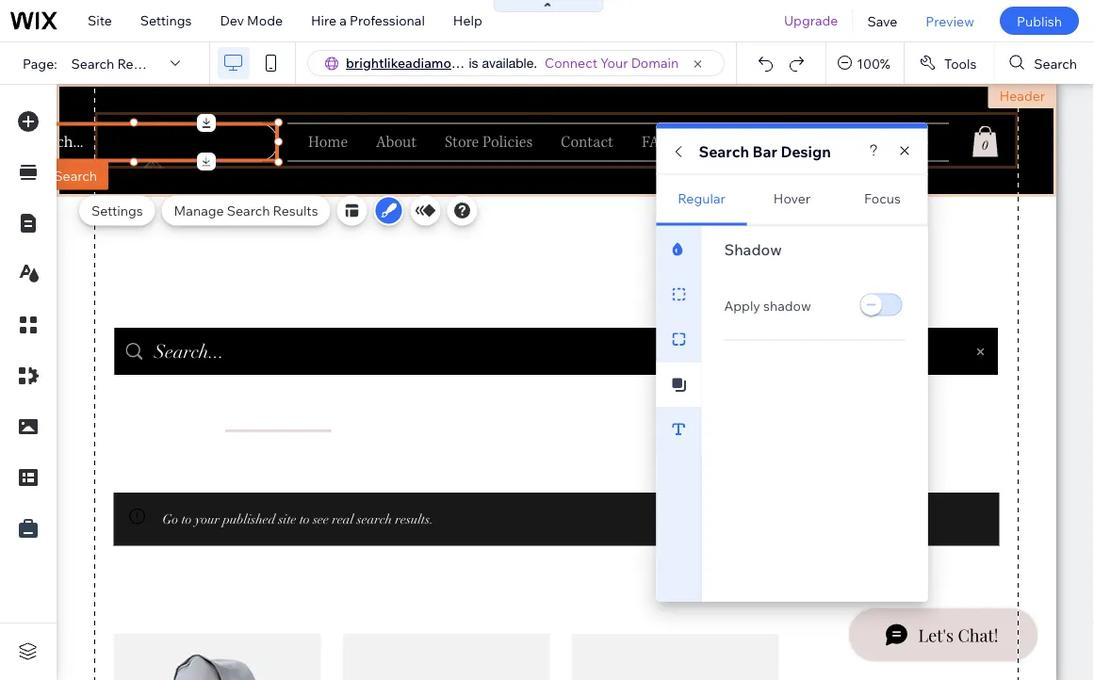 Task type: describe. For each thing, give the bounding box(es) containing it.
corners
[[725, 332, 774, 348]]

help
[[453, 12, 483, 29]]

preview button
[[912, 0, 989, 41]]

publish
[[1017, 12, 1063, 29]]

focus
[[865, 190, 901, 207]]

0 horizontal spatial site
[[27, 167, 51, 184]]

1 vertical spatial settings
[[91, 202, 143, 219]]

1 horizontal spatial results
[[273, 202, 318, 219]]

search for search
[[1035, 55, 1078, 71]]

0 horizontal spatial results
[[117, 55, 163, 71]]

apply shadow
[[725, 297, 812, 314]]

wix
[[1, 167, 24, 184]]

apply
[[725, 297, 761, 314]]

regular
[[678, 190, 726, 207]]

preview
[[926, 12, 975, 29]]

manage search results
[[174, 202, 318, 219]]

search bar design
[[699, 142, 831, 161]]

shadow
[[764, 297, 812, 314]]

search button
[[995, 42, 1095, 84]]

tools button
[[905, 42, 994, 84]]

search for search bar design
[[699, 142, 750, 161]]

tools
[[945, 55, 977, 71]]

upgrade
[[784, 12, 839, 29]]

save button
[[854, 0, 912, 41]]

0 vertical spatial settings
[[140, 12, 192, 29]]

design
[[781, 142, 831, 161]]

professional
[[350, 12, 425, 29]]

publish button
[[1000, 7, 1080, 35]]

a
[[340, 12, 347, 29]]

100%
[[857, 55, 891, 71]]

mode
[[247, 12, 283, 29]]

connect
[[545, 55, 598, 71]]



Task type: vqa. For each thing, say whether or not it's contained in the screenshot.
Fades out
no



Task type: locate. For each thing, give the bounding box(es) containing it.
domain
[[631, 55, 679, 71]]

manage
[[174, 202, 224, 219]]

1 horizontal spatial site
[[88, 12, 112, 29]]

is available. connect your domain
[[469, 55, 679, 71]]

0 vertical spatial site
[[88, 12, 112, 29]]

switch
[[858, 293, 906, 319]]

dev
[[220, 12, 244, 29]]

available.
[[482, 55, 538, 71]]

header
[[1000, 88, 1046, 104]]

site
[[88, 12, 112, 29], [27, 167, 51, 184]]

site up "search results"
[[88, 12, 112, 29]]

shadow
[[725, 240, 782, 259]]

save
[[868, 12, 898, 29]]

search inside button
[[1035, 55, 1078, 71]]

results
[[117, 55, 163, 71], [273, 202, 318, 219]]

hover
[[774, 190, 811, 207]]

search results
[[71, 55, 163, 71]]

brightlikeadiamond.com
[[346, 55, 498, 71]]

is
[[469, 55, 479, 71]]

1 vertical spatial site
[[27, 167, 51, 184]]

settings up "search results"
[[140, 12, 192, 29]]

your
[[601, 55, 628, 71]]

site right wix
[[27, 167, 51, 184]]

dev mode
[[220, 12, 283, 29]]

wix site search
[[1, 167, 97, 184]]

0 vertical spatial results
[[117, 55, 163, 71]]

settings down wix site search
[[91, 202, 143, 219]]

100% button
[[827, 42, 904, 84]]

1 vertical spatial results
[[273, 202, 318, 219]]

bar
[[753, 142, 778, 161]]

hire
[[311, 12, 337, 29]]

search
[[71, 55, 114, 71], [1035, 55, 1078, 71], [699, 142, 750, 161], [54, 167, 97, 184], [227, 202, 270, 219]]

search for search results
[[71, 55, 114, 71]]

hire a professional
[[311, 12, 425, 29]]

settings
[[140, 12, 192, 29], [91, 202, 143, 219]]



